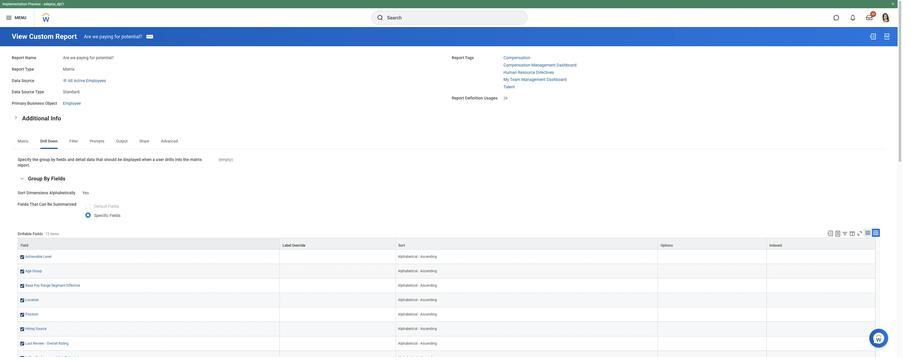Task type: locate. For each thing, give the bounding box(es) containing it.
are we paying for potential?
[[84, 34, 142, 39], [63, 55, 114, 60]]

Search Workday  search field
[[387, 11, 515, 24]]

report left definition
[[452, 96, 464, 100]]

0 horizontal spatial export to excel image
[[827, 230, 834, 237]]

fields down default fields
[[110, 213, 121, 218]]

report left tags
[[452, 55, 464, 60]]

should
[[104, 157, 117, 162]]

1 vertical spatial for
[[90, 55, 95, 60]]

1 vertical spatial we
[[70, 55, 75, 60]]

5 alphabetical - ascending from the top
[[398, 313, 437, 317]]

adeptai_dpt1
[[44, 2, 64, 6]]

for for are we paying for potential? link
[[114, 34, 120, 39]]

pay
[[34, 284, 40, 288]]

directives
[[536, 70, 554, 75]]

management down the human resource directives
[[521, 77, 546, 82]]

primary business object
[[12, 101, 57, 106]]

0 vertical spatial management
[[531, 63, 556, 67]]

source inside row
[[36, 327, 47, 331]]

data down report type on the top left of the page
[[12, 78, 20, 83]]

0 horizontal spatial type
[[25, 67, 34, 72]]

yes
[[82, 191, 89, 195]]

export to excel image for drillable fields
[[827, 230, 834, 237]]

alphabetical
[[398, 255, 418, 259], [398, 269, 418, 273], [398, 284, 418, 288], [398, 298, 418, 302], [398, 313, 418, 317], [398, 327, 418, 331], [398, 342, 418, 346]]

potential? for are we paying for potential? link
[[121, 34, 142, 39]]

1 alphabetical - ascending from the top
[[398, 255, 437, 259]]

7 alphabetical from the top
[[398, 342, 418, 346]]

alphabetical - ascending element
[[398, 254, 437, 259], [398, 268, 437, 273], [398, 283, 437, 288], [398, 297, 437, 302], [398, 311, 437, 317], [398, 326, 437, 331], [398, 340, 437, 346], [398, 355, 437, 357]]

human resource directives
[[504, 70, 554, 75]]

info
[[51, 115, 61, 122]]

0 horizontal spatial we
[[70, 55, 75, 60]]

5 row from the top
[[18, 293, 876, 308]]

0 vertical spatial export to excel image
[[869, 33, 877, 40]]

compensation
[[504, 55, 530, 60], [504, 63, 530, 67]]

1 alphabetical from the top
[[398, 255, 418, 259]]

field image left 'position'
[[20, 313, 24, 317]]

sort for sort
[[398, 244, 405, 248]]

compensation management dashboard link
[[504, 61, 577, 67]]

preview
[[28, 2, 41, 6]]

source
[[21, 78, 34, 83], [21, 90, 34, 94], [36, 327, 47, 331]]

field image down field icon
[[20, 356, 24, 357]]

all active employees link
[[68, 77, 106, 83]]

are for report name element
[[63, 55, 69, 60]]

potential? inside report name element
[[96, 55, 114, 60]]

1 field image from the top
[[20, 255, 24, 260]]

1 data from the top
[[12, 78, 20, 83]]

2 compensation from the top
[[504, 63, 530, 67]]

4 alphabetical from the top
[[398, 298, 418, 302]]

menu banner
[[0, 0, 898, 27]]

we
[[92, 34, 98, 39], [70, 55, 75, 60]]

alphabetical for 5th alphabetical - ascending element from the bottom
[[398, 298, 418, 302]]

1 horizontal spatial type
[[35, 90, 44, 94]]

name
[[25, 55, 36, 60]]

matrix up specify
[[18, 139, 28, 143]]

chevron down image
[[19, 177, 26, 181]]

group
[[28, 176, 42, 182], [32, 269, 42, 273]]

1 vertical spatial compensation
[[504, 63, 530, 67]]

source for data source type
[[21, 90, 34, 94]]

export to excel image
[[869, 33, 877, 40], [827, 230, 834, 237]]

group
[[39, 157, 50, 162]]

last review - overall rating link
[[25, 340, 69, 346]]

matrix element
[[63, 66, 75, 72]]

2 field image from the top
[[20, 269, 24, 274]]

1 vertical spatial paying
[[77, 55, 89, 60]]

0 vertical spatial dashboard
[[557, 63, 577, 67]]

report name element
[[63, 52, 114, 61]]

potential?
[[121, 34, 142, 39], [96, 55, 114, 60]]

select to filter grid data image
[[842, 231, 848, 237]]

3 field image from the top
[[20, 284, 24, 288]]

1 vertical spatial are we paying for potential?
[[63, 55, 114, 60]]

are inside report name element
[[63, 55, 69, 60]]

cell
[[280, 250, 396, 264], [658, 250, 767, 264], [767, 250, 876, 264], [280, 264, 396, 279], [658, 264, 767, 279], [767, 264, 876, 279], [280, 279, 396, 293], [658, 279, 767, 293], [767, 279, 876, 293], [280, 293, 396, 308], [658, 293, 767, 308], [767, 293, 876, 308], [280, 308, 396, 322], [658, 308, 767, 322], [767, 308, 876, 322], [280, 322, 396, 337], [658, 322, 767, 337], [767, 322, 876, 337], [280, 337, 396, 351], [658, 337, 767, 351], [767, 337, 876, 351], [280, 351, 396, 357], [658, 351, 767, 357], [767, 351, 876, 357]]

1 vertical spatial group
[[32, 269, 42, 273]]

data for data source
[[12, 78, 20, 83]]

1 horizontal spatial sort
[[398, 244, 405, 248]]

prompts
[[90, 139, 104, 143]]

fields up specific fields
[[108, 204, 119, 209]]

report for report type
[[12, 67, 24, 72]]

object
[[45, 101, 57, 106]]

paying inside report name element
[[77, 55, 89, 60]]

management
[[531, 63, 556, 67], [521, 77, 546, 82]]

fields left 15
[[33, 232, 43, 236]]

we inside report name element
[[70, 55, 75, 60]]

range
[[41, 284, 51, 288]]

profile logan mcneil image
[[881, 13, 891, 24]]

source down the data source
[[21, 90, 34, 94]]

source for data source
[[21, 78, 34, 83]]

standard
[[63, 90, 80, 94]]

data up the primary
[[12, 90, 20, 94]]

2 row from the top
[[18, 250, 876, 264]]

field image
[[20, 255, 24, 260], [20, 269, 24, 274], [20, 284, 24, 288], [20, 298, 24, 303], [20, 313, 24, 317], [20, 327, 24, 332], [20, 356, 24, 357]]

0 horizontal spatial paying
[[77, 55, 89, 60]]

sort dimensions alphabetically element
[[82, 187, 89, 196]]

base pay range segment effective
[[25, 284, 80, 288]]

alphabetical for first alphabetical - ascending element from the top
[[398, 255, 418, 259]]

drillable fields 15 items
[[18, 232, 59, 236]]

data
[[12, 78, 20, 83], [12, 90, 20, 94]]

matrix
[[63, 67, 75, 72], [18, 139, 28, 143]]

tab list
[[12, 135, 886, 149]]

7 row from the top
[[18, 322, 876, 337]]

1 vertical spatial sort
[[398, 244, 405, 248]]

hiring
[[25, 327, 35, 331]]

0 vertical spatial matrix
[[63, 67, 75, 72]]

we up the 'matrix' element
[[70, 55, 75, 60]]

1 row from the top
[[18, 238, 876, 250]]

age group link
[[25, 268, 42, 273]]

report
[[55, 32, 77, 41], [12, 55, 24, 60], [452, 55, 464, 60], [12, 67, 24, 72], [452, 96, 464, 100]]

0 vertical spatial sort
[[18, 191, 25, 195]]

5 field image from the top
[[20, 313, 24, 317]]

are up report name element
[[84, 34, 91, 39]]

specific fields
[[94, 213, 121, 218]]

sort dimensions alphabetically
[[18, 191, 75, 195]]

sort
[[18, 191, 25, 195], [398, 244, 405, 248]]

3 alphabetical from the top
[[398, 284, 418, 288]]

all
[[68, 78, 73, 83]]

0 horizontal spatial matrix
[[18, 139, 28, 143]]

field button
[[18, 238, 280, 250]]

field image left 'base'
[[20, 284, 24, 288]]

compensation up human
[[504, 55, 530, 60]]

management up directives
[[531, 63, 556, 67]]

group by fields group
[[18, 175, 880, 357]]

row
[[18, 238, 876, 250], [18, 250, 876, 264], [18, 264, 876, 279], [18, 279, 876, 293], [18, 293, 876, 308], [18, 308, 876, 322], [18, 322, 876, 337], [18, 337, 876, 351], [18, 351, 876, 357]]

data for data source type
[[12, 90, 20, 94]]

field image for age group
[[20, 269, 24, 274]]

view custom report
[[12, 32, 77, 41]]

type down name
[[25, 67, 34, 72]]

5 alphabetical from the top
[[398, 313, 418, 317]]

matrix up all
[[63, 67, 75, 72]]

report tags
[[452, 55, 474, 60]]

0 horizontal spatial potential?
[[96, 55, 114, 60]]

fields left that
[[18, 202, 29, 207]]

report definition usages
[[452, 96, 498, 100]]

report name
[[12, 55, 36, 60]]

0 vertical spatial potential?
[[121, 34, 142, 39]]

items
[[50, 232, 59, 236]]

export to excel image left export to worksheets image
[[827, 230, 834, 237]]

data
[[87, 157, 95, 162]]

label override
[[283, 244, 305, 248]]

type
[[25, 67, 34, 72], [35, 90, 44, 94]]

when
[[142, 157, 152, 162]]

1 vertical spatial potential?
[[96, 55, 114, 60]]

1 vertical spatial matrix
[[18, 139, 28, 143]]

7 field image from the top
[[20, 356, 24, 357]]

0 vertical spatial we
[[92, 34, 98, 39]]

are we paying for potential? for report name element
[[63, 55, 114, 60]]

group inside row
[[32, 269, 42, 273]]

label override button
[[280, 238, 395, 250]]

1 horizontal spatial paying
[[99, 34, 113, 39]]

field image left age
[[20, 269, 24, 274]]

dashboard
[[557, 63, 577, 67], [547, 77, 567, 82]]

8 row from the top
[[18, 337, 876, 351]]

0 vertical spatial compensation
[[504, 55, 530, 60]]

1 vertical spatial type
[[35, 90, 44, 94]]

field image left "location"
[[20, 298, 24, 303]]

2 data from the top
[[12, 90, 20, 94]]

expand table image
[[873, 230, 879, 236]]

matrix
[[190, 157, 202, 162]]

paying up all active employees link at the left of the page
[[77, 55, 89, 60]]

4 field image from the top
[[20, 298, 24, 303]]

tab list containing matrix
[[12, 135, 886, 149]]

0 horizontal spatial for
[[90, 55, 95, 60]]

justify image
[[5, 14, 12, 21]]

we up report name element
[[92, 34, 98, 39]]

can
[[39, 202, 46, 207]]

1 alphabetical - ascending element from the top
[[398, 254, 437, 259]]

employee link
[[63, 100, 81, 106]]

1 horizontal spatial for
[[114, 34, 120, 39]]

for
[[114, 34, 120, 39], [90, 55, 95, 60]]

fullscreen image
[[857, 230, 863, 237]]

are up the 'matrix' element
[[63, 55, 69, 60]]

field image left achievable
[[20, 255, 24, 260]]

export to excel image left view printable version (pdf) image
[[869, 33, 877, 40]]

1 vertical spatial export to excel image
[[827, 230, 834, 237]]

0 vertical spatial for
[[114, 34, 120, 39]]

1 vertical spatial are
[[63, 55, 69, 60]]

tab list inside view custom report main content
[[12, 135, 886, 149]]

row containing location
[[18, 293, 876, 308]]

alphabetical - ascending
[[398, 255, 437, 259], [398, 269, 437, 273], [398, 284, 437, 288], [398, 298, 437, 302], [398, 313, 437, 317], [398, 327, 437, 331], [398, 342, 437, 346]]

1 vertical spatial data
[[12, 90, 20, 94]]

-
[[42, 2, 43, 6], [418, 255, 419, 259], [418, 269, 419, 273], [418, 284, 419, 288], [418, 298, 419, 302], [418, 313, 419, 317], [418, 327, 419, 331], [45, 342, 46, 346], [418, 342, 419, 346]]

6 alphabetical - ascending element from the top
[[398, 326, 437, 331]]

are for are we paying for potential? link
[[84, 34, 91, 39]]

6 field image from the top
[[20, 327, 24, 332]]

options
[[661, 244, 673, 248]]

1 vertical spatial source
[[21, 90, 34, 94]]

compensation down compensation link
[[504, 63, 530, 67]]

group by fields button
[[28, 176, 65, 182]]

paying up report name element
[[99, 34, 113, 39]]

2 alphabetical - ascending from the top
[[398, 269, 437, 273]]

that
[[30, 202, 38, 207]]

6 alphabetical from the top
[[398, 327, 418, 331]]

1 horizontal spatial export to excel image
[[869, 33, 877, 40]]

alphabetical for 6th alphabetical - ascending element from the top of the group by fields 'group'
[[398, 327, 418, 331]]

paying for report name element
[[77, 55, 89, 60]]

0 horizontal spatial are
[[63, 55, 69, 60]]

output
[[116, 139, 128, 143]]

group left by
[[28, 176, 42, 182]]

source right hiring on the bottom left
[[36, 327, 47, 331]]

0 vertical spatial paying
[[99, 34, 113, 39]]

potential? for report name element
[[96, 55, 114, 60]]

1 horizontal spatial we
[[92, 34, 98, 39]]

2 vertical spatial source
[[36, 327, 47, 331]]

toolbar inside group by fields 'group'
[[824, 229, 880, 238]]

0 vertical spatial data
[[12, 78, 20, 83]]

field image for hiring source
[[20, 327, 24, 332]]

source up data source type
[[21, 78, 34, 83]]

3 ascending from the top
[[420, 284, 437, 288]]

implementation preview -   adeptai_dpt1
[[2, 2, 64, 6]]

report up report type on the top left of the page
[[12, 55, 24, 60]]

the left group
[[32, 157, 38, 162]]

4 alphabetical - ascending element from the top
[[398, 297, 437, 302]]

group right age
[[32, 269, 42, 273]]

fields that can be summarized
[[18, 202, 76, 207]]

0 vertical spatial type
[[25, 67, 34, 72]]

that
[[96, 157, 103, 162]]

default fields
[[94, 204, 119, 209]]

share
[[139, 139, 149, 143]]

7 alphabetical - ascending from the top
[[398, 342, 437, 346]]

export to worksheets image
[[834, 230, 842, 237]]

for inside report name element
[[90, 55, 95, 60]]

4 ascending from the top
[[420, 298, 437, 302]]

0 horizontal spatial the
[[32, 157, 38, 162]]

1 vertical spatial dashboard
[[547, 77, 567, 82]]

2 ascending from the top
[[420, 269, 437, 273]]

drills
[[165, 157, 174, 162]]

business
[[27, 101, 44, 106]]

1 compensation from the top
[[504, 55, 530, 60]]

0 vertical spatial source
[[21, 78, 34, 83]]

implementation
[[2, 2, 27, 6]]

field image left hiring on the bottom left
[[20, 327, 24, 332]]

detail
[[75, 157, 86, 162]]

fields for default fields
[[108, 204, 119, 209]]

3 row from the top
[[18, 264, 876, 279]]

report for report definition usages
[[452, 96, 464, 100]]

type up business
[[35, 90, 44, 94]]

human
[[504, 70, 517, 75]]

drill
[[40, 139, 47, 143]]

sort inside popup button
[[398, 244, 405, 248]]

1 horizontal spatial potential?
[[121, 34, 142, 39]]

last review - overall rating
[[25, 342, 69, 346]]

1 horizontal spatial the
[[183, 157, 189, 162]]

1 horizontal spatial are
[[84, 34, 91, 39]]

toolbar
[[824, 229, 880, 238]]

3 alphabetical - ascending element from the top
[[398, 283, 437, 288]]

4 alphabetical - ascending from the top
[[398, 298, 437, 302]]

row containing position
[[18, 308, 876, 322]]

4 row from the top
[[18, 279, 876, 293]]

6 row from the top
[[18, 308, 876, 322]]

table image
[[865, 230, 871, 236]]

2 alphabetical from the top
[[398, 269, 418, 273]]

0 horizontal spatial sort
[[18, 191, 25, 195]]

0 vertical spatial are
[[84, 34, 91, 39]]

data source image
[[63, 78, 67, 83]]

report up the data source
[[12, 67, 24, 72]]

row containing hiring source
[[18, 322, 876, 337]]

click to view/edit grid preferences image
[[849, 230, 856, 237]]

the right into
[[183, 157, 189, 162]]

0 vertical spatial are we paying for potential?
[[84, 34, 142, 39]]

additional info
[[22, 115, 61, 122]]



Task type: vqa. For each thing, say whether or not it's contained in the screenshot.
1
no



Task type: describe. For each thing, give the bounding box(es) containing it.
specify the group by fields and detail data that should be displayed when a user drills into the matrix report.
[[18, 157, 202, 167]]

compensation for compensation management dashboard
[[504, 63, 530, 67]]

alphabetical for sixth alphabetical - ascending element from the bottom
[[398, 284, 418, 288]]

talent link
[[504, 83, 515, 89]]

row containing achievable level
[[18, 250, 876, 264]]

user
[[156, 157, 164, 162]]

we for report name element
[[70, 55, 75, 60]]

by
[[51, 157, 55, 162]]

2 the from the left
[[183, 157, 189, 162]]

menu button
[[0, 8, 34, 27]]

hiring source
[[25, 327, 47, 331]]

33
[[872, 12, 875, 16]]

position
[[25, 313, 38, 317]]

specific
[[94, 213, 109, 218]]

2 alphabetical - ascending element from the top
[[398, 268, 437, 273]]

active
[[74, 78, 85, 83]]

additional
[[22, 115, 49, 122]]

human resource directives link
[[504, 69, 554, 75]]

0 vertical spatial group
[[28, 176, 42, 182]]

view
[[12, 32, 27, 41]]

5 ascending from the top
[[420, 313, 437, 317]]

report for report name
[[12, 55, 24, 60]]

data source
[[12, 78, 34, 83]]

compensation management dashboard
[[504, 63, 577, 67]]

base pay range segment effective link
[[25, 283, 80, 288]]

7 ascending from the top
[[420, 342, 437, 346]]

definition
[[465, 96, 483, 100]]

fields right by
[[51, 176, 65, 182]]

displayed
[[123, 157, 141, 162]]

alphabetical for 4th alphabetical - ascending element from the bottom
[[398, 313, 418, 317]]

field image
[[20, 342, 24, 346]]

fields for drillable fields 15 items
[[33, 232, 43, 236]]

inbox large image
[[867, 15, 872, 21]]

primary
[[12, 101, 26, 106]]

position link
[[25, 311, 38, 317]]

source for hiring source
[[36, 327, 47, 331]]

field
[[21, 244, 28, 248]]

sort for sort dimensions alphabetically
[[18, 191, 25, 195]]

usages
[[484, 96, 498, 100]]

(empty)
[[219, 157, 233, 162]]

row containing age group
[[18, 264, 876, 279]]

indexed button
[[767, 238, 875, 250]]

alphabetical for 7th alphabetical - ascending element from the top of the group by fields 'group'
[[398, 342, 418, 346]]

- inside menu banner
[[42, 2, 43, 6]]

6 alphabetical - ascending from the top
[[398, 327, 437, 331]]

level
[[43, 255, 52, 259]]

my
[[504, 77, 509, 82]]

employees
[[86, 78, 106, 83]]

3 alphabetical - ascending from the top
[[398, 284, 437, 288]]

last
[[25, 342, 32, 346]]

indexed
[[770, 244, 782, 248]]

5 alphabetical - ascending element from the top
[[398, 311, 437, 317]]

age
[[25, 269, 31, 273]]

data source type
[[12, 90, 44, 94]]

a
[[153, 157, 155, 162]]

7 alphabetical - ascending element from the top
[[398, 340, 437, 346]]

we for are we paying for potential? link
[[92, 34, 98, 39]]

and
[[67, 157, 74, 162]]

compensation link
[[504, 54, 530, 60]]

1 ascending from the top
[[420, 255, 437, 259]]

be
[[118, 157, 122, 162]]

segment
[[51, 284, 65, 288]]

29
[[504, 96, 508, 100]]

report.
[[18, 163, 30, 167]]

1 horizontal spatial matrix
[[63, 67, 75, 72]]

drillable
[[18, 232, 32, 236]]

specify
[[18, 157, 31, 162]]

view custom report main content
[[0, 27, 898, 357]]

field image for position
[[20, 313, 24, 317]]

1 vertical spatial management
[[521, 77, 546, 82]]

search image
[[377, 14, 384, 21]]

field image for base pay range segment effective
[[20, 284, 24, 288]]

be
[[47, 202, 52, 207]]

items selected list
[[504, 54, 586, 90]]

alphabetical for seventh alphabetical - ascending element from the bottom of the group by fields 'group'
[[398, 269, 418, 273]]

chevron down image
[[14, 114, 18, 121]]

field image for location
[[20, 298, 24, 303]]

paying for are we paying for potential? link
[[99, 34, 113, 39]]

row containing base pay range segment effective
[[18, 279, 876, 293]]

group by fields
[[28, 176, 65, 182]]

9 row from the top
[[18, 351, 876, 357]]

export to excel image for view custom report
[[869, 33, 877, 40]]

report right custom
[[55, 32, 77, 41]]

data source type element
[[63, 86, 80, 95]]

fields
[[56, 157, 66, 162]]

age group
[[25, 269, 42, 273]]

report type
[[12, 67, 34, 72]]

notifications large image
[[850, 15, 856, 21]]

field image for achievable level
[[20, 255, 24, 260]]

default
[[94, 204, 107, 209]]

8 alphabetical - ascending element from the top
[[398, 355, 437, 357]]

are we paying for potential? for are we paying for potential? link
[[84, 34, 142, 39]]

resource
[[518, 70, 535, 75]]

down
[[48, 139, 58, 143]]

6 ascending from the top
[[420, 327, 437, 331]]

label
[[283, 244, 291, 248]]

tags
[[465, 55, 474, 60]]

overall
[[47, 342, 58, 346]]

options button
[[658, 238, 767, 250]]

row containing field
[[18, 238, 876, 250]]

drill down
[[40, 139, 58, 143]]

achievable
[[25, 255, 42, 259]]

achievable level
[[25, 255, 52, 259]]

my team management dashboard
[[504, 77, 567, 82]]

fields for specific fields
[[110, 213, 121, 218]]

report for report tags
[[452, 55, 464, 60]]

for for report name element
[[90, 55, 95, 60]]

additional info button
[[22, 115, 61, 122]]

filter
[[69, 139, 78, 143]]

summarized
[[53, 202, 76, 207]]

1 the from the left
[[32, 157, 38, 162]]

team
[[510, 77, 520, 82]]

employee
[[63, 101, 81, 106]]

row containing last review - overall rating
[[18, 337, 876, 351]]

view printable version (pdf) image
[[884, 33, 891, 40]]

compensation for compensation link
[[504, 55, 530, 60]]

close environment banner image
[[891, 2, 895, 6]]

override
[[292, 244, 305, 248]]

advanced
[[161, 139, 178, 143]]



